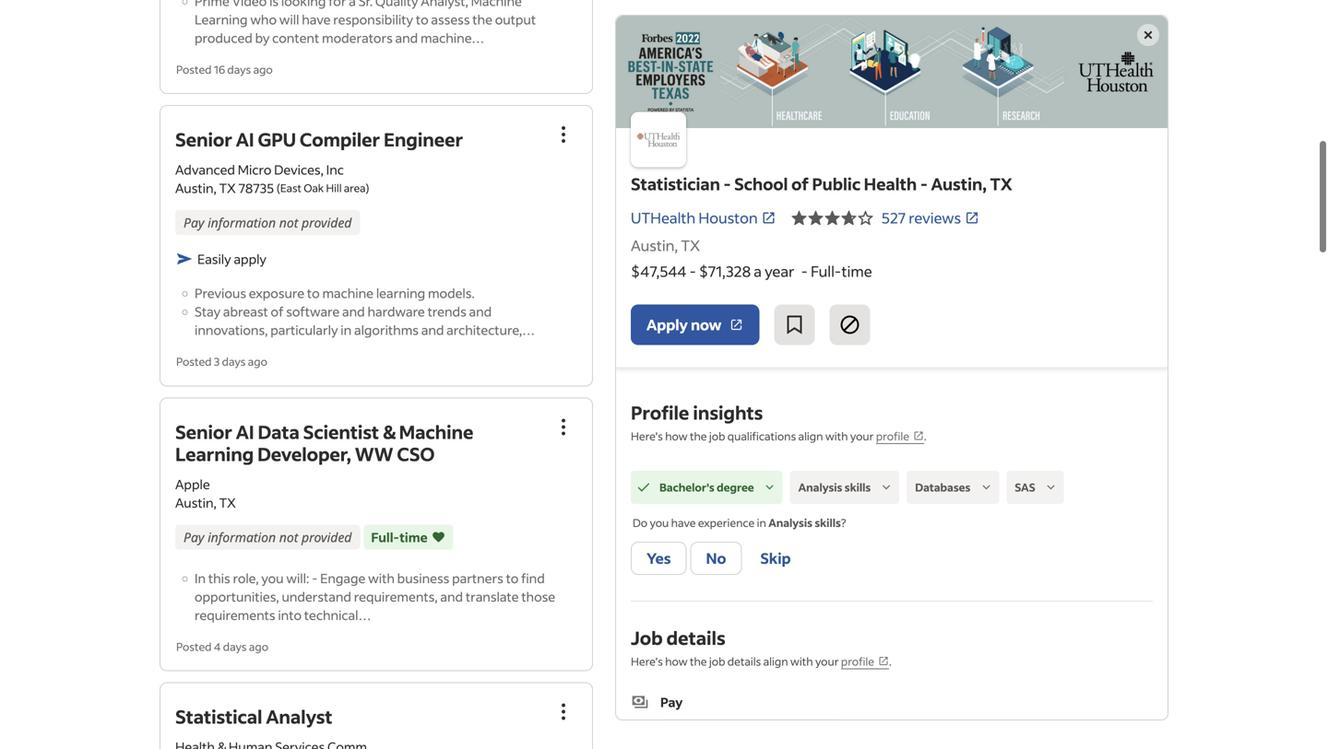 Task type: describe. For each thing, give the bounding box(es) containing it.
here's how the job qualifications align with your
[[631, 429, 876, 444]]

cso
[[397, 440, 435, 464]]

- left the $71,328
[[690, 262, 696, 281]]

1 horizontal spatial full-
[[811, 262, 842, 281]]

stay
[[195, 302, 221, 318]]

information for gpu
[[208, 212, 276, 230]]

who
[[250, 9, 277, 26]]

innovations,
[[195, 320, 268, 337]]

statistical
[[175, 703, 262, 727]]

missing qualification image for sas
[[1043, 480, 1060, 496]]

austin, up reviews
[[931, 173, 987, 195]]

apply
[[647, 316, 688, 334]]

advanced
[[175, 160, 235, 176]]

a inside prime video is looking for a sr. quality analyst, machine learning who will have responsibility to assess the output produced by content moderators and machine…
[[349, 0, 356, 7]]

machine inside "senior ai data scientist & machine learning developer, ww cso"
[[399, 418, 474, 442]]

quality
[[375, 0, 418, 7]]

profile insights
[[631, 401, 763, 425]]

statistical analyst button
[[175, 703, 333, 727]]

analyst,
[[421, 0, 468, 7]]

software
[[286, 302, 340, 318]]

align for profile insights
[[798, 429, 823, 444]]

senior ai data scientist & machine learning developer, ww cso button
[[175, 418, 474, 464]]

$47,544 - $71,328 a year - full-time
[[631, 262, 872, 281]]

output
[[495, 9, 536, 26]]

1 horizontal spatial in
[[757, 516, 766, 530]]

- right year
[[801, 262, 808, 281]]

content
[[272, 28, 319, 44]]

&
[[383, 418, 395, 442]]

have inside prime video is looking for a sr. quality analyst, machine learning who will have responsibility to assess the output produced by content moderators and machine…
[[302, 9, 331, 26]]

ago for is
[[253, 60, 273, 75]]

here's for job
[[631, 655, 663, 669]]

sas
[[1015, 481, 1036, 495]]

the for job details
[[690, 655, 707, 669]]

1 vertical spatial ago
[[248, 353, 267, 367]]

easily apply
[[197, 249, 267, 266]]

reviews
[[909, 209, 961, 227]]

3
[[214, 353, 220, 367]]

statistical analyst
[[175, 703, 333, 727]]

senior ai gpu compiler engineer
[[175, 126, 463, 150]]

databases button
[[907, 471, 999, 505]]

senior for senior ai data scientist & machine learning developer, ww cso
[[175, 418, 232, 442]]

advanced micro devices, inc austin, tx 78735 ( east oak hill area )
[[175, 160, 369, 195]]

apple
[[175, 474, 210, 491]]

hardware
[[368, 302, 425, 318]]

role,
[[233, 569, 259, 585]]

austin, inside apple austin, tx
[[175, 493, 217, 509]]

east
[[280, 180, 302, 193]]

uthealth houston
[[631, 209, 758, 227]]

analysis skills
[[799, 481, 871, 495]]

how for profile
[[665, 429, 688, 444]]

particularly
[[270, 320, 338, 337]]

bachelor's degree
[[660, 481, 754, 495]]

?
[[841, 516, 846, 530]]

of inside previous exposure to machine learning models. stay abreast of software and hardware trends and innovations, particularly in algorithms and architecture,…
[[271, 302, 284, 318]]

apply now
[[647, 316, 722, 334]]

learning inside "senior ai data scientist & machine learning developer, ww cso"
[[175, 440, 254, 464]]

your for job details
[[815, 655, 839, 669]]

to inside prime video is looking for a sr. quality analyst, machine learning who will have responsibility to assess the output produced by content moderators and machine…
[[416, 9, 429, 26]]

posted 3 days ago
[[176, 353, 267, 367]]

statistician
[[631, 173, 720, 195]]

1 vertical spatial time
[[400, 527, 428, 544]]

0 vertical spatial details
[[667, 627, 726, 650]]

trends
[[428, 302, 467, 318]]

- inside the in this role, you will: - engage with business partners to find opportunities, understand requirements, and translate those requirements into technical…
[[312, 569, 318, 585]]

pay for senior ai gpu compiler engineer
[[184, 212, 204, 230]]

job
[[631, 627, 663, 650]]

will:
[[286, 569, 309, 585]]

skip button
[[746, 543, 806, 576]]

1 vertical spatial days
[[222, 353, 246, 367]]

is
[[269, 0, 279, 7]]

. for details
[[889, 655, 892, 669]]

apply now button
[[631, 305, 760, 346]]

and inside prime video is looking for a sr. quality analyst, machine learning who will have responsibility to assess the output produced by content moderators and machine…
[[395, 28, 418, 44]]

no
[[706, 549, 726, 568]]

produced
[[195, 28, 253, 44]]

with for job details
[[791, 655, 813, 669]]

no button
[[691, 543, 742, 576]]

those
[[521, 587, 555, 604]]

ai for gpu
[[236, 126, 254, 150]]

architecture,…
[[447, 320, 535, 337]]

with inside the in this role, you will: - engage with business partners to find opportunities, understand requirements, and translate those requirements into technical…
[[368, 569, 395, 585]]

machine
[[322, 283, 374, 300]]

close job details image
[[1137, 24, 1160, 46]]

uthealth houston link
[[631, 207, 776, 229]]

job actions for senior ai data scientist & machine learning developer, ww cso is collapsed image
[[553, 414, 575, 437]]

models.
[[428, 283, 475, 300]]

experience
[[698, 516, 755, 530]]

do you have experience in analysis skills ?
[[633, 516, 846, 530]]

78735
[[238, 178, 274, 195]]

translate
[[466, 587, 519, 604]]

find
[[521, 569, 545, 585]]

hill
[[326, 180, 342, 193]]

data
[[258, 418, 300, 442]]

1 vertical spatial analysis
[[769, 516, 813, 530]]

0 vertical spatial time
[[842, 262, 872, 281]]

databases
[[915, 481, 971, 495]]

bachelor's degree button
[[631, 471, 783, 505]]

profile
[[631, 401, 689, 425]]

responsibility
[[333, 9, 413, 26]]

into
[[278, 605, 302, 622]]

and down trends
[[421, 320, 444, 337]]

houston
[[699, 209, 758, 227]]

technical…
[[304, 605, 371, 622]]

2 vertical spatial pay
[[661, 695, 683, 711]]

job for details
[[709, 655, 725, 669]]

job actions for statistical analyst is collapsed image
[[553, 700, 575, 722]]

you inside the in this role, you will: - engage with business partners to find opportunities, understand requirements, and translate those requirements into technical…
[[261, 569, 284, 585]]

austin, inside advanced micro devices, inc austin, tx 78735 ( east oak hill area )
[[175, 178, 217, 195]]

exposure
[[249, 283, 305, 300]]

tx inside advanced micro devices, inc austin, tx 78735 ( east oak hill area )
[[219, 178, 236, 195]]

insights
[[693, 401, 763, 425]]

requirements,
[[354, 587, 438, 604]]

will
[[279, 9, 299, 26]]

not for gpu
[[279, 212, 298, 230]]

developer,
[[257, 440, 351, 464]]

sr.
[[358, 0, 373, 7]]

now
[[691, 316, 722, 334]]

profile link for profile insights
[[876, 429, 924, 445]]

pay information not provided for data
[[184, 527, 352, 545]]

abreast
[[223, 302, 268, 318]]

missing qualification image
[[878, 480, 895, 496]]

align for job details
[[764, 655, 788, 669]]

previous
[[195, 283, 246, 300]]



Task type: vqa. For each thing, say whether or not it's contained in the screenshot.
Teachstart link
no



Task type: locate. For each thing, give the bounding box(es) containing it.
the right assess
[[473, 9, 493, 26]]

not
[[279, 212, 298, 230], [279, 527, 298, 545]]

1 horizontal spatial to
[[416, 9, 429, 26]]

understand
[[282, 587, 351, 604]]

requirements
[[195, 605, 275, 622]]

and up architecture,…
[[469, 302, 492, 318]]

matching qualification image right 'degree'
[[762, 480, 778, 496]]

posted
[[176, 60, 212, 75], [176, 353, 212, 367], [176, 638, 212, 652]]

1 senior from the top
[[175, 126, 232, 150]]

0 vertical spatial with
[[825, 429, 848, 444]]

in down machine at the left top
[[341, 320, 352, 337]]

- up houston
[[724, 173, 731, 195]]

. for insights
[[924, 429, 927, 444]]

here's for profile
[[631, 429, 663, 444]]

.
[[924, 429, 927, 444], [889, 655, 892, 669]]

and down partners
[[440, 587, 463, 604]]

learning
[[195, 9, 248, 26], [175, 440, 254, 464]]

1 missing qualification image from the left
[[978, 480, 995, 496]]

area
[[344, 180, 366, 193]]

1 vertical spatial posted
[[176, 353, 212, 367]]

posted left 4
[[176, 638, 212, 652]]

missing qualification image for databases
[[978, 480, 995, 496]]

in right experience
[[757, 516, 766, 530]]

1 horizontal spatial your
[[850, 429, 874, 444]]

1 vertical spatial job
[[709, 655, 725, 669]]

scientist
[[303, 418, 379, 442]]

3 posted from the top
[[176, 638, 212, 652]]

2 pay information not provided from the top
[[184, 527, 352, 545]]

ago for role,
[[249, 638, 268, 652]]

days for this
[[223, 638, 247, 652]]

job down insights
[[709, 429, 725, 444]]

0 vertical spatial provided
[[302, 212, 352, 230]]

1 vertical spatial have
[[671, 516, 696, 530]]

to up software
[[307, 283, 320, 300]]

provided for compiler
[[302, 212, 352, 230]]

senior up advanced
[[175, 126, 232, 150]]

senior up apple
[[175, 418, 232, 442]]

posted left 3 on the left of the page
[[176, 353, 212, 367]]

0 vertical spatial the
[[473, 9, 493, 26]]

the
[[473, 9, 493, 26], [690, 429, 707, 444], [690, 655, 707, 669]]

austin,
[[931, 173, 987, 195], [175, 178, 217, 195], [631, 236, 678, 255], [175, 493, 217, 509]]

0 horizontal spatial profile
[[841, 655, 875, 669]]

days for video
[[227, 60, 251, 75]]

0 vertical spatial to
[[416, 9, 429, 26]]

inc
[[326, 160, 344, 176]]

2 vertical spatial ago
[[249, 638, 268, 652]]

how down job details
[[665, 655, 688, 669]]

provided
[[302, 212, 352, 230], [302, 527, 352, 545]]

1 vertical spatial profile
[[841, 655, 875, 669]]

0 horizontal spatial with
[[368, 569, 395, 585]]

prime
[[195, 0, 230, 7]]

profile
[[876, 429, 910, 444], [841, 655, 875, 669]]

ago right 3 on the left of the page
[[248, 353, 267, 367]]

apply
[[234, 249, 267, 266]]

bachelor's
[[660, 481, 715, 495]]

machine right the &
[[399, 418, 474, 442]]

2 not from the top
[[279, 527, 298, 545]]

algorithms
[[354, 320, 419, 337]]

1 vertical spatial not
[[279, 527, 298, 545]]

0 vertical spatial ai
[[236, 126, 254, 150]]

here's down the profile
[[631, 429, 663, 444]]

0 vertical spatial .
[[924, 429, 927, 444]]

0 vertical spatial pay information not provided
[[184, 212, 352, 230]]

2 ai from the top
[[236, 418, 254, 442]]

here's
[[631, 429, 663, 444], [631, 655, 663, 669]]

looking
[[281, 0, 326, 7]]

information up apply
[[208, 212, 276, 230]]

ai inside "senior ai data scientist & machine learning developer, ww cso"
[[236, 418, 254, 442]]

time up "not interested" image
[[842, 262, 872, 281]]

2 provided from the top
[[302, 527, 352, 545]]

here's down job
[[631, 655, 663, 669]]

0 vertical spatial machine
[[471, 0, 522, 7]]

learning up apple
[[175, 440, 254, 464]]

pay information not provided up "role,"
[[184, 527, 352, 545]]

austin, tx
[[631, 236, 700, 255]]

1 horizontal spatial matching qualification image
[[762, 480, 778, 496]]

missing qualification image inside sas button
[[1043, 480, 1060, 496]]

1 vertical spatial align
[[764, 655, 788, 669]]

2 vertical spatial to
[[506, 569, 519, 585]]

learning inside prime video is looking for a sr. quality analyst, machine learning who will have responsibility to assess the output produced by content moderators and machine…
[[195, 9, 248, 26]]

uthealth
[[631, 209, 696, 227]]

527 reviews link
[[882, 209, 980, 227]]

matches your preference image
[[431, 527, 446, 545]]

2 job from the top
[[709, 655, 725, 669]]

1 vertical spatial in
[[757, 516, 766, 530]]

1 job from the top
[[709, 429, 725, 444]]

1 horizontal spatial a
[[754, 262, 762, 281]]

1 vertical spatial skills
[[815, 516, 841, 530]]

1 vertical spatial learning
[[175, 440, 254, 464]]

senior inside "senior ai data scientist & machine learning developer, ww cso"
[[175, 418, 232, 442]]

0 vertical spatial analysis
[[799, 481, 843, 495]]

provided down hill
[[302, 212, 352, 230]]

0 vertical spatial full-
[[811, 262, 842, 281]]

machine…
[[421, 28, 485, 44]]

learning down prime
[[195, 9, 248, 26]]

1 horizontal spatial align
[[798, 429, 823, 444]]

full- left "matches your preference" image
[[371, 527, 400, 544]]

1 horizontal spatial you
[[650, 516, 669, 530]]

the inside prime video is looking for a sr. quality analyst, machine learning who will have responsibility to assess the output produced by content moderators and machine…
[[473, 9, 493, 26]]

in this role, you will: - engage with business partners to find opportunities, understand requirements, and translate those requirements into technical…
[[195, 569, 555, 622]]

easily
[[197, 249, 231, 266]]

1 not from the top
[[279, 212, 298, 230]]

full- right year
[[811, 262, 842, 281]]

pay down job details
[[661, 695, 683, 711]]

0 vertical spatial posted
[[176, 60, 212, 75]]

2 horizontal spatial with
[[825, 429, 848, 444]]

time left "matches your preference" image
[[400, 527, 428, 544]]

0 vertical spatial information
[[208, 212, 276, 230]]

1 horizontal spatial have
[[671, 516, 696, 530]]

- right health
[[920, 173, 928, 195]]

2 here's from the top
[[631, 655, 663, 669]]

0 vertical spatial how
[[665, 429, 688, 444]]

2 vertical spatial the
[[690, 655, 707, 669]]

days right 4
[[223, 638, 247, 652]]

posted 4 days ago
[[176, 638, 268, 652]]

0 horizontal spatial missing qualification image
[[978, 480, 995, 496]]

job
[[709, 429, 725, 444], [709, 655, 725, 669]]

your for profile insights
[[850, 429, 874, 444]]

have down bachelor's
[[671, 516, 696, 530]]

0 vertical spatial days
[[227, 60, 251, 75]]

skip
[[761, 549, 791, 568]]

1 matching qualification image from the left
[[636, 480, 652, 496]]

a
[[349, 0, 356, 7], [754, 262, 762, 281]]

you right 'do'
[[650, 516, 669, 530]]

2 vertical spatial days
[[223, 638, 247, 652]]

1 vertical spatial a
[[754, 262, 762, 281]]

0 vertical spatial a
[[349, 0, 356, 7]]

2 posted from the top
[[176, 353, 212, 367]]

job actions for senior ai gpu compiler engineer is collapsed image
[[553, 122, 575, 144]]

yes button
[[631, 543, 687, 576]]

ai for data
[[236, 418, 254, 442]]

uthealth houston logo image
[[616, 16, 1168, 128], [631, 112, 686, 167]]

posted for prime video is looking for a sr. quality analyst, machine learning who will have responsibility to assess the output produced by content moderators and machine…
[[176, 60, 212, 75]]

0 vertical spatial here's
[[631, 429, 663, 444]]

1 vertical spatial profile link
[[841, 655, 889, 670]]

0 vertical spatial in
[[341, 320, 352, 337]]

the down profile insights
[[690, 429, 707, 444]]

1 ai from the top
[[236, 126, 254, 150]]

provided for scientist
[[302, 527, 352, 545]]

days right the 16
[[227, 60, 251, 75]]

degree
[[717, 481, 754, 495]]

profile link for job details
[[841, 655, 889, 670]]

0 horizontal spatial of
[[271, 302, 284, 318]]

$47,544
[[631, 262, 687, 281]]

missing qualification image inside databases button
[[978, 480, 995, 496]]

days right 3 on the left of the page
[[222, 353, 246, 367]]

1 vertical spatial ai
[[236, 418, 254, 442]]

the down job details
[[690, 655, 707, 669]]

not interested image
[[839, 314, 861, 336]]

1 vertical spatial senior
[[175, 418, 232, 442]]

pay up easily
[[184, 212, 204, 230]]

not down east
[[279, 212, 298, 230]]

4
[[214, 638, 221, 652]]

learning
[[376, 283, 425, 300]]

1 horizontal spatial skills
[[845, 481, 871, 495]]

austin, down advanced
[[175, 178, 217, 195]]

video
[[232, 0, 267, 7]]

year
[[765, 262, 795, 281]]

how
[[665, 429, 688, 444], [665, 655, 688, 669]]

ago down 'by'
[[253, 60, 273, 75]]

to down analyst,
[[416, 9, 429, 26]]

how down the profile
[[665, 429, 688, 444]]

0 vertical spatial profile link
[[876, 429, 924, 445]]

save this job image
[[784, 314, 806, 336]]

senior for senior ai gpu compiler engineer
[[175, 126, 232, 150]]

for
[[329, 0, 346, 7]]

0 vertical spatial not
[[279, 212, 298, 230]]

and down quality
[[395, 28, 418, 44]]

full-
[[811, 262, 842, 281], [371, 527, 400, 544]]

ai left data
[[236, 418, 254, 442]]

to inside previous exposure to machine learning models. stay abreast of software and hardware trends and innovations, particularly in algorithms and architecture,…
[[307, 283, 320, 300]]

to inside the in this role, you will: - engage with business partners to find opportunities, understand requirements, and translate those requirements into technical…
[[506, 569, 519, 585]]

public
[[812, 173, 861, 195]]

1 vertical spatial machine
[[399, 418, 474, 442]]

tx inside apple austin, tx
[[219, 493, 236, 509]]

0 horizontal spatial to
[[307, 283, 320, 300]]

2 vertical spatial with
[[791, 655, 813, 669]]

1 horizontal spatial .
[[924, 429, 927, 444]]

senior ai gpu compiler engineer button
[[175, 126, 463, 150]]

2 how from the top
[[665, 655, 688, 669]]

in
[[341, 320, 352, 337], [757, 516, 766, 530]]

austin, down apple
[[175, 493, 217, 509]]

2 vertical spatial posted
[[176, 638, 212, 652]]

0 vertical spatial your
[[850, 429, 874, 444]]

1 vertical spatial how
[[665, 655, 688, 669]]

provided up engage
[[302, 527, 352, 545]]

a left year
[[754, 262, 762, 281]]

1 horizontal spatial details
[[728, 655, 761, 669]]

1 horizontal spatial missing qualification image
[[1043, 480, 1060, 496]]

with for profile insights
[[825, 429, 848, 444]]

the for profile insights
[[690, 429, 707, 444]]

pay for senior ai data scientist & machine learning developer, ww cso
[[184, 527, 204, 545]]

not for data
[[279, 527, 298, 545]]

0 horizontal spatial details
[[667, 627, 726, 650]]

information up "role,"
[[208, 527, 276, 545]]

ago
[[253, 60, 273, 75], [248, 353, 267, 367], [249, 638, 268, 652]]

analysis up skip
[[769, 516, 813, 530]]

1 posted from the top
[[176, 60, 212, 75]]

1 vertical spatial details
[[728, 655, 761, 669]]

pay information not provided for gpu
[[184, 212, 352, 230]]

0 vertical spatial align
[[798, 429, 823, 444]]

0 vertical spatial ago
[[253, 60, 273, 75]]

analysis inside button
[[799, 481, 843, 495]]

1 how from the top
[[665, 429, 688, 444]]

1 vertical spatial provided
[[302, 527, 352, 545]]

3.8 out of 5 stars image
[[791, 207, 874, 229]]

0 vertical spatial you
[[650, 516, 669, 530]]

you left the will:
[[261, 569, 284, 585]]

2 missing qualification image from the left
[[1043, 480, 1060, 496]]

information for data
[[208, 527, 276, 545]]

1 vertical spatial .
[[889, 655, 892, 669]]

0 vertical spatial skills
[[845, 481, 871, 495]]

ai
[[236, 126, 254, 150], [236, 418, 254, 442]]

statistician - school of public health - austin, tx
[[631, 173, 1013, 195]]

job for insights
[[709, 429, 725, 444]]

0 horizontal spatial a
[[349, 0, 356, 7]]

profile for job details
[[841, 655, 875, 669]]

1 vertical spatial here's
[[631, 655, 663, 669]]

pay
[[184, 212, 204, 230], [184, 527, 204, 545], [661, 695, 683, 711]]

skills
[[845, 481, 871, 495], [815, 516, 841, 530]]

1 horizontal spatial profile
[[876, 429, 910, 444]]

opportunities,
[[195, 587, 279, 604]]

partners
[[452, 569, 503, 585]]

machine inside prime video is looking for a sr. quality analyst, machine learning who will have responsibility to assess the output produced by content moderators and machine…
[[471, 0, 522, 7]]

missing qualification image right sas
[[1043, 480, 1060, 496]]

0 horizontal spatial skills
[[815, 516, 841, 530]]

2 senior from the top
[[175, 418, 232, 442]]

0 horizontal spatial in
[[341, 320, 352, 337]]

0 vertical spatial job
[[709, 429, 725, 444]]

have down looking
[[302, 9, 331, 26]]

of down exposure
[[271, 302, 284, 318]]

missing qualification image
[[978, 480, 995, 496], [1043, 480, 1060, 496]]

skills inside button
[[845, 481, 871, 495]]

matching qualification image up 'do'
[[636, 480, 652, 496]]

0 vertical spatial learning
[[195, 9, 248, 26]]

not up the will:
[[279, 527, 298, 545]]

analysis up ?
[[799, 481, 843, 495]]

1 information from the top
[[208, 212, 276, 230]]

0 horizontal spatial your
[[815, 655, 839, 669]]

engineer
[[384, 126, 463, 150]]

your
[[850, 429, 874, 444], [815, 655, 839, 669]]

1 horizontal spatial with
[[791, 655, 813, 669]]

ago down requirements
[[249, 638, 268, 652]]

skills left missing qualification image
[[845, 481, 871, 495]]

0 horizontal spatial full-
[[371, 527, 400, 544]]

posted 16 days ago
[[176, 60, 273, 75]]

0 horizontal spatial have
[[302, 9, 331, 26]]

0 horizontal spatial align
[[764, 655, 788, 669]]

0 horizontal spatial .
[[889, 655, 892, 669]]

1 provided from the top
[[302, 212, 352, 230]]

pay information not provided
[[184, 212, 352, 230], [184, 527, 352, 545]]

- right the will:
[[312, 569, 318, 585]]

0 vertical spatial of
[[792, 173, 809, 195]]

apple austin, tx
[[175, 474, 236, 509]]

job details
[[631, 627, 726, 650]]

to left find
[[506, 569, 519, 585]]

1 vertical spatial you
[[261, 569, 284, 585]]

full-time
[[371, 527, 428, 544]]

527
[[882, 209, 906, 227]]

ai left gpu
[[236, 126, 254, 150]]

job down job details
[[709, 655, 725, 669]]

with
[[825, 429, 848, 444], [368, 569, 395, 585], [791, 655, 813, 669]]

2 information from the top
[[208, 527, 276, 545]]

0 horizontal spatial matching qualification image
[[636, 480, 652, 496]]

how for job
[[665, 655, 688, 669]]

a left sr.
[[349, 0, 356, 7]]

2 matching qualification image from the left
[[762, 480, 778, 496]]

1 vertical spatial pay information not provided
[[184, 527, 352, 545]]

engage
[[320, 569, 366, 585]]

and inside the in this role, you will: - engage with business partners to find opportunities, understand requirements, and translate those requirements into technical…
[[440, 587, 463, 604]]

profile for profile insights
[[876, 429, 910, 444]]

and down machine at the left top
[[342, 302, 365, 318]]

moderators
[[322, 28, 393, 44]]

analysis skills button
[[790, 471, 900, 505]]

pay information not provided down '('
[[184, 212, 352, 230]]

posted left the 16
[[176, 60, 212, 75]]

0 vertical spatial profile
[[876, 429, 910, 444]]

527 reviews
[[882, 209, 961, 227]]

skills down analysis skills
[[815, 516, 841, 530]]

16
[[214, 60, 225, 75]]

1 vertical spatial to
[[307, 283, 320, 300]]

1 vertical spatial full-
[[371, 527, 400, 544]]

posted for in this role, you will: - engage with business partners to find opportunities, understand requirements, and translate those requirements into technical…
[[176, 638, 212, 652]]

previous exposure to machine learning models. stay abreast of software and hardware trends and innovations, particularly in algorithms and architecture,…
[[195, 283, 535, 337]]

of left public
[[792, 173, 809, 195]]

details
[[667, 627, 726, 650], [728, 655, 761, 669]]

0 horizontal spatial time
[[400, 527, 428, 544]]

austin, up $47,544
[[631, 236, 678, 255]]

0 vertical spatial have
[[302, 9, 331, 26]]

1 horizontal spatial time
[[842, 262, 872, 281]]

1 pay information not provided from the top
[[184, 212, 352, 230]]

health
[[864, 173, 917, 195]]

matching qualification image
[[636, 480, 652, 496], [762, 480, 778, 496]]

1 vertical spatial of
[[271, 302, 284, 318]]

prime video is looking for a sr. quality analyst, machine learning who will have responsibility to assess the output produced by content moderators and machine…
[[195, 0, 536, 44]]

machine up output
[[471, 0, 522, 7]]

in inside previous exposure to machine learning models. stay abreast of software and hardware trends and innovations, particularly in algorithms and architecture,…
[[341, 320, 352, 337]]

missing qualification image left sas
[[978, 480, 995, 496]]

0 horizontal spatial you
[[261, 569, 284, 585]]

pay up in
[[184, 527, 204, 545]]

micro
[[238, 160, 272, 176]]

(
[[277, 180, 280, 193]]

2 horizontal spatial to
[[506, 569, 519, 585]]

1 here's from the top
[[631, 429, 663, 444]]

this
[[208, 569, 230, 585]]

information
[[208, 212, 276, 230], [208, 527, 276, 545]]

1 horizontal spatial of
[[792, 173, 809, 195]]



